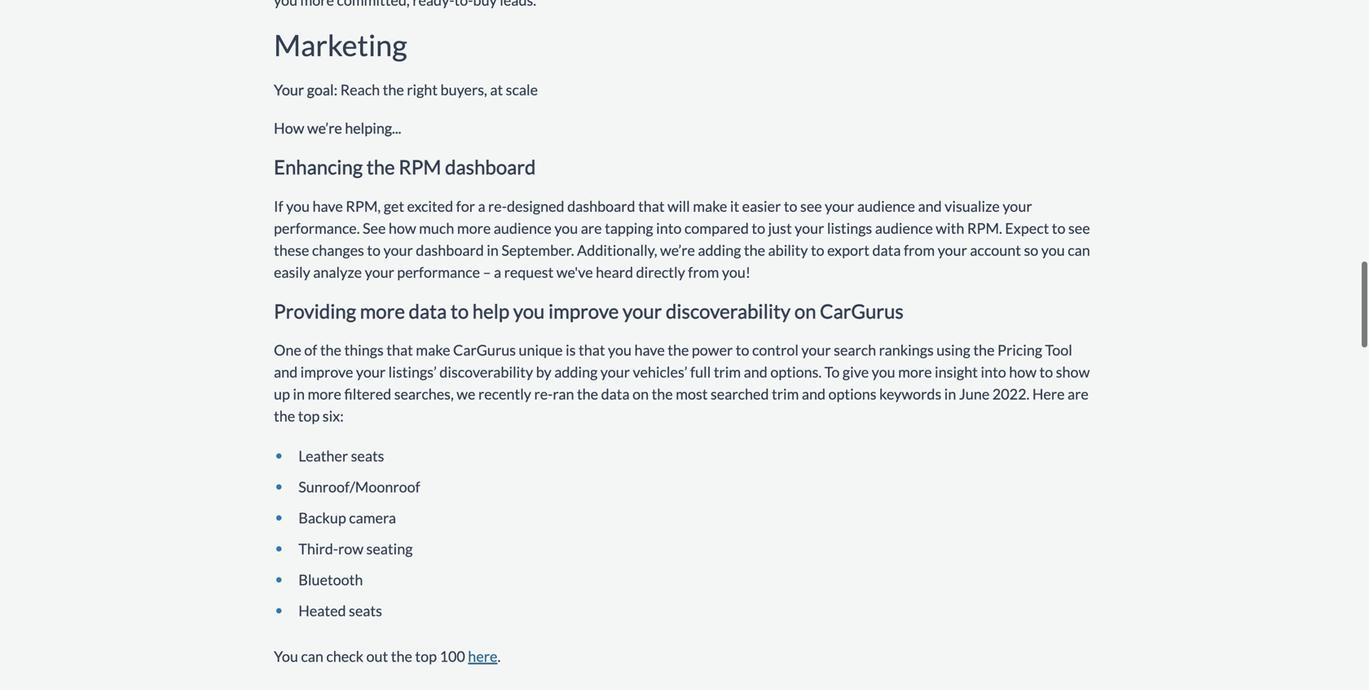 Task type: locate. For each thing, give the bounding box(es) containing it.
more inside if you have rpm, get excited for a re-designed dashboard that will make it easier to see your audience and visualize your performance. see how much more audience you are tapping into compared to just your listings audience with rpm. expect to see these changes to your dashboard in september. additionally, we're adding the ability to export data from your account so you can easily analyze your performance – a request we've heard directly from you!
[[457, 219, 491, 237]]

we're up directly
[[660, 241, 695, 259]]

2 horizontal spatial that
[[638, 197, 665, 215]]

1 horizontal spatial trim
[[772, 385, 799, 403]]

1 vertical spatial on
[[633, 385, 649, 403]]

one
[[274, 341, 302, 359]]

in
[[487, 241, 499, 259], [293, 385, 305, 403], [945, 385, 957, 403]]

0 vertical spatial adding
[[698, 241, 741, 259]]

discoverability up recently
[[440, 363, 533, 381]]

0 vertical spatial we're
[[307, 119, 342, 137]]

heated
[[299, 602, 346, 620]]

0 vertical spatial re-
[[488, 197, 507, 215]]

excited
[[407, 197, 453, 215]]

0 horizontal spatial that
[[387, 341, 413, 359]]

re-
[[488, 197, 507, 215], [534, 385, 553, 403]]

that right is
[[579, 341, 605, 359]]

discoverability down you! at the right of page
[[666, 300, 791, 323]]

0 vertical spatial cargurus
[[820, 300, 904, 323]]

dashboard up tapping
[[568, 197, 636, 215]]

0 horizontal spatial into
[[656, 219, 682, 237]]

you
[[286, 197, 310, 215], [555, 219, 578, 237], [1042, 241, 1065, 259], [513, 300, 545, 323], [608, 341, 632, 359], [872, 363, 896, 381]]

are
[[581, 219, 602, 237], [1068, 385, 1089, 403]]

discoverability inside one of the things that make cargurus unique is that you have the power to control your search rankings using the pricing tool and improve your listings' discoverability by adding your vehicles' full trim and options. to give you more insight into how to show up in more filtered searches, we recently re-ran the data on the most searched trim and options keywords in june 2022. here are the top six:
[[440, 363, 533, 381]]

0 horizontal spatial in
[[293, 385, 305, 403]]

adding inside one of the things that make cargurus unique is that you have the power to control your search rankings using the pricing tool and improve your listings' discoverability by adding your vehicles' full trim and options. to give you more insight into how to show up in more filtered searches, we recently re-ran the data on the most searched trim and options keywords in june 2022. here are the top six:
[[555, 363, 598, 381]]

audience
[[858, 197, 916, 215], [494, 219, 552, 237], [875, 219, 933, 237]]

data down performance
[[409, 300, 447, 323]]

you right so in the right top of the page
[[1042, 241, 1065, 259]]

designed
[[507, 197, 565, 215]]

control
[[752, 341, 799, 359]]

can
[[1068, 241, 1091, 259], [301, 648, 324, 666]]

1 vertical spatial from
[[688, 263, 719, 281]]

0 vertical spatial from
[[904, 241, 935, 259]]

0 vertical spatial make
[[693, 197, 728, 215]]

your left vehicles'
[[601, 363, 630, 381]]

data right export
[[873, 241, 901, 259]]

re- right for
[[488, 197, 507, 215]]

to
[[825, 363, 840, 381]]

1 horizontal spatial we're
[[660, 241, 695, 259]]

0 vertical spatial into
[[656, 219, 682, 237]]

0 vertical spatial on
[[795, 300, 817, 323]]

1 vertical spatial how
[[1010, 363, 1037, 381]]

it
[[730, 197, 740, 215]]

in up –
[[487, 241, 499, 259]]

have up vehicles'
[[635, 341, 665, 359]]

are inside one of the things that make cargurus unique is that you have the power to control your search rankings using the pricing tool and improve your listings' discoverability by adding your vehicles' full trim and options. to give you more insight into how to show up in more filtered searches, we recently re-ran the data on the most searched trim and options keywords in june 2022. here are the top six:
[[1068, 385, 1089, 403]]

0 vertical spatial how
[[389, 219, 416, 237]]

1 horizontal spatial adding
[[698, 241, 741, 259]]

0 horizontal spatial a
[[478, 197, 486, 215]]

providing more data to help you improve your discoverability on cargurus
[[274, 300, 904, 323]]

you!
[[722, 263, 751, 281]]

a right for
[[478, 197, 486, 215]]

adding
[[698, 241, 741, 259], [555, 363, 598, 381]]

much
[[419, 219, 454, 237]]

1 vertical spatial re-
[[534, 385, 553, 403]]

0 vertical spatial seats
[[351, 447, 384, 465]]

1 vertical spatial discoverability
[[440, 363, 533, 381]]

0 vertical spatial are
[[581, 219, 602, 237]]

if
[[274, 197, 283, 215]]

you right is
[[608, 341, 632, 359]]

adding down compared
[[698, 241, 741, 259]]

improve inside one of the things that make cargurus unique is that you have the power to control your search rankings using the pricing tool and improve your listings' discoverability by adding your vehicles' full trim and options. to give you more insight into how to show up in more filtered searches, we recently re-ran the data on the most searched trim and options keywords in june 2022. here are the top six:
[[301, 363, 353, 381]]

into up 2022.
[[981, 363, 1007, 381]]

see right easier
[[801, 197, 822, 215]]

to right power
[[736, 341, 750, 359]]

0 horizontal spatial trim
[[714, 363, 741, 381]]

june
[[960, 385, 990, 403]]

your down see
[[384, 241, 413, 259]]

trim down options.
[[772, 385, 799, 403]]

seats for heated seats
[[349, 602, 382, 620]]

improve
[[549, 300, 619, 323], [301, 363, 353, 381]]

0 vertical spatial data
[[873, 241, 901, 259]]

keywords
[[880, 385, 942, 403]]

from left you! at the right of page
[[688, 263, 719, 281]]

the up vehicles'
[[668, 341, 689, 359]]

rpm
[[399, 155, 441, 179]]

you right the if
[[286, 197, 310, 215]]

0 horizontal spatial improve
[[301, 363, 353, 381]]

that up listings'
[[387, 341, 413, 359]]

to up 'just'
[[784, 197, 798, 215]]

the down vehicles'
[[652, 385, 673, 403]]

into inside one of the things that make cargurus unique is that you have the power to control your search rankings using the pricing tool and improve your listings' discoverability by adding your vehicles' full trim and options. to give you more insight into how to show up in more filtered searches, we recently re-ran the data on the most searched trim and options keywords in june 2022. here are the top six:
[[981, 363, 1007, 381]]

are inside if you have rpm, get excited for a re-designed dashboard that will make it easier to see your audience and visualize your performance. see how much more audience you are tapping into compared to just your listings audience with rpm. expect to see these changes to your dashboard in september. additionally, we're adding the ability to export data from your account so you can easily analyze your performance – a request we've heard directly from you!
[[581, 219, 602, 237]]

1 vertical spatial see
[[1069, 219, 1091, 237]]

you can check out the top 100 here .
[[274, 648, 501, 666]]

to up here
[[1040, 363, 1054, 381]]

dashboard up for
[[445, 155, 536, 179]]

have up performance.
[[313, 197, 343, 215]]

0 vertical spatial discoverability
[[666, 300, 791, 323]]

visualize
[[945, 197, 1000, 215]]

0 horizontal spatial from
[[688, 263, 719, 281]]

1 horizontal spatial can
[[1068, 241, 1091, 259]]

1 horizontal spatial are
[[1068, 385, 1089, 403]]

from right export
[[904, 241, 935, 259]]

can right you
[[301, 648, 324, 666]]

here
[[1033, 385, 1065, 403]]

your right analyze
[[365, 263, 394, 281]]

improve down we've
[[549, 300, 619, 323]]

pricing
[[998, 341, 1043, 359]]

cargurus
[[820, 300, 904, 323], [453, 341, 516, 359]]

can right so in the right top of the page
[[1068, 241, 1091, 259]]

improve down of
[[301, 363, 353, 381]]

0 horizontal spatial on
[[633, 385, 649, 403]]

0 horizontal spatial how
[[389, 219, 416, 237]]

more
[[457, 219, 491, 237], [360, 300, 405, 323], [899, 363, 932, 381], [308, 385, 342, 403]]

on down vehicles'
[[633, 385, 649, 403]]

1 vertical spatial have
[[635, 341, 665, 359]]

account
[[970, 241, 1022, 259]]

tapping
[[605, 219, 654, 237]]

are up additionally, on the top left
[[581, 219, 602, 237]]

1 vertical spatial adding
[[555, 363, 598, 381]]

third-
[[299, 540, 338, 558]]

and up with
[[918, 197, 942, 215]]

make inside one of the things that make cargurus unique is that you have the power to control your search rankings using the pricing tool and improve your listings' discoverability by adding your vehicles' full trim and options. to give you more insight into how to show up in more filtered searches, we recently re-ran the data on the most searched trim and options keywords in june 2022. here are the top six:
[[416, 341, 450, 359]]

1 vertical spatial we're
[[660, 241, 695, 259]]

.
[[498, 648, 501, 666]]

we're inside if you have rpm, get excited for a re-designed dashboard that will make it easier to see your audience and visualize your performance. see how much more audience you are tapping into compared to just your listings audience with rpm. expect to see these changes to your dashboard in september. additionally, we're adding the ability to export data from your account so you can easily analyze your performance – a request we've heard directly from you!
[[660, 241, 695, 259]]

1 horizontal spatial see
[[1069, 219, 1091, 237]]

the down up in the bottom left of the page
[[274, 407, 295, 425]]

we're right the how at the left of the page
[[307, 119, 342, 137]]

0 horizontal spatial re-
[[488, 197, 507, 215]]

0 vertical spatial have
[[313, 197, 343, 215]]

a right –
[[494, 263, 501, 281]]

ability
[[768, 241, 808, 259]]

to right ability
[[811, 241, 825, 259]]

0 horizontal spatial have
[[313, 197, 343, 215]]

1 horizontal spatial that
[[579, 341, 605, 359]]

1 horizontal spatial in
[[487, 241, 499, 259]]

seats up sunroof/moonroof
[[351, 447, 384, 465]]

0 vertical spatial improve
[[549, 300, 619, 323]]

directly
[[636, 263, 686, 281]]

2 vertical spatial dashboard
[[416, 241, 484, 259]]

will
[[668, 197, 690, 215]]

0 horizontal spatial data
[[409, 300, 447, 323]]

how inside if you have rpm, get excited for a re-designed dashboard that will make it easier to see your audience and visualize your performance. see how much more audience you are tapping into compared to just your listings audience with rpm. expect to see these changes to your dashboard in september. additionally, we're adding the ability to export data from your account so you can easily analyze your performance – a request we've heard directly from you!
[[389, 219, 416, 237]]

providing
[[274, 300, 356, 323]]

0 horizontal spatial top
[[298, 407, 320, 425]]

power
[[692, 341, 733, 359]]

re- down by
[[534, 385, 553, 403]]

0 horizontal spatial cargurus
[[453, 341, 516, 359]]

1 vertical spatial seats
[[349, 602, 382, 620]]

on
[[795, 300, 817, 323], [633, 385, 649, 403]]

in down insight
[[945, 385, 957, 403]]

so
[[1024, 241, 1039, 259]]

ran
[[553, 385, 574, 403]]

up
[[274, 385, 290, 403]]

0 horizontal spatial make
[[416, 341, 450, 359]]

a
[[478, 197, 486, 215], [494, 263, 501, 281]]

1 vertical spatial improve
[[301, 363, 353, 381]]

data right ran
[[601, 385, 630, 403]]

to
[[784, 197, 798, 215], [752, 219, 766, 237], [1052, 219, 1066, 237], [367, 241, 381, 259], [811, 241, 825, 259], [451, 300, 469, 323], [736, 341, 750, 359], [1040, 363, 1054, 381]]

0 horizontal spatial are
[[581, 219, 602, 237]]

can inside if you have rpm, get excited for a re-designed dashboard that will make it easier to see your audience and visualize your performance. see how much more audience you are tapping into compared to just your listings audience with rpm. expect to see these changes to your dashboard in september. additionally, we're adding the ability to export data from your account so you can easily analyze your performance – a request we've heard directly from you!
[[1068, 241, 1091, 259]]

0 vertical spatial top
[[298, 407, 320, 425]]

that left will
[[638, 197, 665, 215]]

you right give
[[872, 363, 896, 381]]

data inside one of the things that make cargurus unique is that you have the power to control your search rankings using the pricing tool and improve your listings' discoverability by adding your vehicles' full trim and options. to give you more insight into how to show up in more filtered searches, we recently re-ran the data on the most searched trim and options keywords in june 2022. here are the top six:
[[601, 385, 630, 403]]

1 horizontal spatial make
[[693, 197, 728, 215]]

in right up in the bottom left of the page
[[293, 385, 305, 403]]

1 horizontal spatial re-
[[534, 385, 553, 403]]

seats right heated
[[349, 602, 382, 620]]

these
[[274, 241, 309, 259]]

top left "100"
[[415, 648, 437, 666]]

top left six:
[[298, 407, 320, 425]]

you right help
[[513, 300, 545, 323]]

and up searched at right
[[744, 363, 768, 381]]

more up things
[[360, 300, 405, 323]]

into down will
[[656, 219, 682, 237]]

0 horizontal spatial discoverability
[[440, 363, 533, 381]]

unique
[[519, 341, 563, 359]]

changes
[[312, 241, 364, 259]]

most
[[676, 385, 708, 403]]

the right of
[[320, 341, 342, 359]]

your up to
[[802, 341, 831, 359]]

1 horizontal spatial data
[[601, 385, 630, 403]]

have
[[313, 197, 343, 215], [635, 341, 665, 359]]

audience up listings
[[858, 197, 916, 215]]

1 horizontal spatial discoverability
[[666, 300, 791, 323]]

options.
[[771, 363, 822, 381]]

the up you! at the right of page
[[744, 241, 766, 259]]

how inside one of the things that make cargurus unique is that you have the power to control your search rankings using the pricing tool and improve your listings' discoverability by adding your vehicles' full trim and options. to give you more insight into how to show up in more filtered searches, we recently re-ran the data on the most searched trim and options keywords in june 2022. here are the top six:
[[1010, 363, 1037, 381]]

2 horizontal spatial data
[[873, 241, 901, 259]]

1 horizontal spatial from
[[904, 241, 935, 259]]

1 vertical spatial top
[[415, 648, 437, 666]]

1 horizontal spatial have
[[635, 341, 665, 359]]

helping...
[[345, 119, 402, 137]]

0 horizontal spatial see
[[801, 197, 822, 215]]

how down pricing
[[1010, 363, 1037, 381]]

1 vertical spatial are
[[1068, 385, 1089, 403]]

more up six:
[[308, 385, 342, 403]]

you
[[274, 648, 298, 666]]

1 vertical spatial into
[[981, 363, 1007, 381]]

that
[[638, 197, 665, 215], [387, 341, 413, 359], [579, 341, 605, 359]]

cargurus down help
[[453, 341, 516, 359]]

to left help
[[451, 300, 469, 323]]

into
[[656, 219, 682, 237], [981, 363, 1007, 381]]

1 horizontal spatial how
[[1010, 363, 1037, 381]]

on up control
[[795, 300, 817, 323]]

trim up searched at right
[[714, 363, 741, 381]]

make
[[693, 197, 728, 215], [416, 341, 450, 359]]

0 horizontal spatial can
[[301, 648, 324, 666]]

using
[[937, 341, 971, 359]]

top inside one of the things that make cargurus unique is that you have the power to control your search rankings using the pricing tool and improve your listings' discoverability by adding your vehicles' full trim and options. to give you more insight into how to show up in more filtered searches, we recently re-ran the data on the most searched trim and options keywords in june 2022. here are the top six:
[[298, 407, 320, 425]]

make up listings'
[[416, 341, 450, 359]]

0 vertical spatial see
[[801, 197, 822, 215]]

1 vertical spatial dashboard
[[568, 197, 636, 215]]

0 vertical spatial a
[[478, 197, 486, 215]]

on inside one of the things that make cargurus unique is that you have the power to control your search rankings using the pricing tool and improve your listings' discoverability by adding your vehicles' full trim and options. to give you more insight into how to show up in more filtered searches, we recently re-ran the data on the most searched trim and options keywords in june 2022. here are the top six:
[[633, 385, 649, 403]]

discoverability
[[666, 300, 791, 323], [440, 363, 533, 381]]

0 horizontal spatial we're
[[307, 119, 342, 137]]

the left right
[[383, 81, 404, 99]]

0 horizontal spatial adding
[[555, 363, 598, 381]]

0 vertical spatial trim
[[714, 363, 741, 381]]

scale
[[506, 81, 538, 99]]

cargurus up search
[[820, 300, 904, 323]]

adding down is
[[555, 363, 598, 381]]

more down for
[[457, 219, 491, 237]]

seats
[[351, 447, 384, 465], [349, 602, 382, 620]]

1 horizontal spatial a
[[494, 263, 501, 281]]

dashboard
[[445, 155, 536, 179], [568, 197, 636, 215], [416, 241, 484, 259]]

2 vertical spatial data
[[601, 385, 630, 403]]

dashboard up performance
[[416, 241, 484, 259]]

row
[[338, 540, 364, 558]]

see right expect
[[1069, 219, 1091, 237]]

1 vertical spatial cargurus
[[453, 341, 516, 359]]

1 vertical spatial a
[[494, 263, 501, 281]]

see
[[801, 197, 822, 215], [1069, 219, 1091, 237]]

how down get
[[389, 219, 416, 237]]

reach
[[340, 81, 380, 99]]

1 vertical spatial make
[[416, 341, 450, 359]]

1 vertical spatial data
[[409, 300, 447, 323]]

re- inside if you have rpm, get excited for a re-designed dashboard that will make it easier to see your audience and visualize your performance. see how much more audience you are tapping into compared to just your listings audience with rpm. expect to see these changes to your dashboard in september. additionally, we're adding the ability to export data from your account so you can easily analyze your performance – a request we've heard directly from you!
[[488, 197, 507, 215]]

0 vertical spatial can
[[1068, 241, 1091, 259]]

are down show
[[1068, 385, 1089, 403]]

bluetooth
[[299, 571, 363, 589]]

make up compared
[[693, 197, 728, 215]]

1 horizontal spatial into
[[981, 363, 1007, 381]]

and
[[918, 197, 942, 215], [274, 363, 298, 381], [744, 363, 768, 381], [802, 385, 826, 403]]

adding inside if you have rpm, get excited for a re-designed dashboard that will make it easier to see your audience and visualize your performance. see how much more audience you are tapping into compared to just your listings audience with rpm. expect to see these changes to your dashboard in september. additionally, we're adding the ability to export data from your account so you can easily analyze your performance – a request we've heard directly from you!
[[698, 241, 741, 259]]



Task type: vqa. For each thing, say whether or not it's contained in the screenshot.
"Email"
no



Task type: describe. For each thing, give the bounding box(es) containing it.
by
[[536, 363, 552, 381]]

how we're helping...
[[274, 119, 402, 137]]

and down options.
[[802, 385, 826, 403]]

cargurus inside one of the things that make cargurus unique is that you have the power to control your search rankings using the pricing tool and improve your listings' discoverability by adding your vehicles' full trim and options. to give you more insight into how to show up in more filtered searches, we recently re-ran the data on the most searched trim and options keywords in june 2022. here are the top six:
[[453, 341, 516, 359]]

seating
[[367, 540, 413, 558]]

analyze
[[313, 263, 362, 281]]

–
[[483, 263, 491, 281]]

things
[[344, 341, 384, 359]]

filtered
[[344, 385, 392, 403]]

recently
[[479, 385, 532, 403]]

goal:
[[307, 81, 338, 99]]

1 horizontal spatial cargurus
[[820, 300, 904, 323]]

one of the things that make cargurus unique is that you have the power to control your search rankings using the pricing tool and improve your listings' discoverability by adding your vehicles' full trim and options. to give you more insight into how to show up in more filtered searches, we recently re-ran the data on the most searched trim and options keywords in june 2022. here are the top six:
[[274, 341, 1090, 425]]

backup camera
[[299, 509, 396, 527]]

performance
[[397, 263, 480, 281]]

your up expect
[[1003, 197, 1033, 215]]

your down directly
[[623, 300, 662, 323]]

listings'
[[389, 363, 437, 381]]

heard
[[596, 263, 634, 281]]

is
[[566, 341, 576, 359]]

six:
[[323, 407, 344, 425]]

have inside if you have rpm, get excited for a re-designed dashboard that will make it easier to see your audience and visualize your performance. see how much more audience you are tapping into compared to just your listings audience with rpm. expect to see these changes to your dashboard in september. additionally, we're adding the ability to export data from your account so you can easily analyze your performance – a request we've heard directly from you!
[[313, 197, 343, 215]]

rpm,
[[346, 197, 381, 215]]

the right using
[[974, 341, 995, 359]]

the left rpm
[[367, 155, 395, 179]]

see
[[363, 219, 386, 237]]

searched
[[711, 385, 769, 403]]

to down see
[[367, 241, 381, 259]]

here
[[468, 648, 498, 666]]

leather seats
[[299, 447, 384, 465]]

in inside if you have rpm, get excited for a re-designed dashboard that will make it easier to see your audience and visualize your performance. see how much more audience you are tapping into compared to just your listings audience with rpm. expect to see these changes to your dashboard in september. additionally, we're adding the ability to export data from your account so you can easily analyze your performance – a request we've heard directly from you!
[[487, 241, 499, 259]]

have inside one of the things that make cargurus unique is that you have the power to control your search rankings using the pricing tool and improve your listings' discoverability by adding your vehicles' full trim and options. to give you more insight into how to show up in more filtered searches, we recently re-ran the data on the most searched trim and options keywords in june 2022. here are the top six:
[[635, 341, 665, 359]]

with
[[936, 219, 965, 237]]

re- inside one of the things that make cargurus unique is that you have the power to control your search rankings using the pricing tool and improve your listings' discoverability by adding your vehicles' full trim and options. to give you more insight into how to show up in more filtered searches, we recently re-ran the data on the most searched trim and options keywords in june 2022. here are the top six:
[[534, 385, 553, 403]]

out
[[367, 648, 388, 666]]

at
[[490, 81, 503, 99]]

into inside if you have rpm, get excited for a re-designed dashboard that will make it easier to see your audience and visualize your performance. see how much more audience you are tapping into compared to just your listings audience with rpm. expect to see these changes to your dashboard in september. additionally, we're adding the ability to export data from your account so you can easily analyze your performance – a request we've heard directly from you!
[[656, 219, 682, 237]]

help
[[473, 300, 510, 323]]

your right 'just'
[[795, 219, 825, 237]]

make inside if you have rpm, get excited for a re-designed dashboard that will make it easier to see your audience and visualize your performance. see how much more audience you are tapping into compared to just your listings audience with rpm. expect to see these changes to your dashboard in september. additionally, we're adding the ability to export data from your account so you can easily analyze your performance – a request we've heard directly from you!
[[693, 197, 728, 215]]

1 horizontal spatial top
[[415, 648, 437, 666]]

1 vertical spatial trim
[[772, 385, 799, 403]]

leather
[[299, 447, 348, 465]]

export
[[828, 241, 870, 259]]

easily
[[274, 263, 310, 281]]

2 horizontal spatial in
[[945, 385, 957, 403]]

how
[[274, 119, 304, 137]]

searches,
[[394, 385, 454, 403]]

audience down designed
[[494, 219, 552, 237]]

your up listings
[[825, 197, 855, 215]]

here link
[[468, 648, 498, 666]]

data inside if you have rpm, get excited for a re-designed dashboard that will make it easier to see your audience and visualize your performance. see how much more audience you are tapping into compared to just your listings audience with rpm. expect to see these changes to your dashboard in september. additionally, we're adding the ability to export data from your account so you can easily analyze your performance – a request we've heard directly from you!
[[873, 241, 901, 259]]

the right out
[[391, 648, 412, 666]]

backup
[[299, 509, 346, 527]]

we
[[457, 385, 476, 403]]

1 vertical spatial can
[[301, 648, 324, 666]]

full
[[691, 363, 711, 381]]

you up september.
[[555, 219, 578, 237]]

rankings
[[879, 341, 934, 359]]

search
[[834, 341, 877, 359]]

heated seats
[[299, 602, 382, 620]]

and inside if you have rpm, get excited for a re-designed dashboard that will make it easier to see your audience and visualize your performance. see how much more audience you are tapping into compared to just your listings audience with rpm. expect to see these changes to your dashboard in september. additionally, we're adding the ability to export data from your account so you can easily analyze your performance – a request we've heard directly from you!
[[918, 197, 942, 215]]

0 vertical spatial dashboard
[[445, 155, 536, 179]]

third-row seating
[[299, 540, 413, 558]]

your up filtered
[[356, 363, 386, 381]]

the right ran
[[577, 385, 599, 403]]

tool
[[1046, 341, 1073, 359]]

more up keywords in the bottom of the page
[[899, 363, 932, 381]]

1 horizontal spatial on
[[795, 300, 817, 323]]

we've
[[557, 263, 593, 281]]

listings
[[827, 219, 873, 237]]

easier
[[742, 197, 781, 215]]

to right expect
[[1052, 219, 1066, 237]]

to left 'just'
[[752, 219, 766, 237]]

your goal: reach the right buyers, at scale
[[274, 81, 538, 99]]

if you have rpm, get excited for a re-designed dashboard that will make it easier to see your audience and visualize your performance. see how much more audience you are tapping into compared to just your listings audience with rpm. expect to see these changes to your dashboard in september. additionally, we're adding the ability to export data from your account so you can easily analyze your performance – a request we've heard directly from you!
[[274, 197, 1091, 281]]

insight
[[935, 363, 978, 381]]

vehicles'
[[633, 363, 688, 381]]

compared
[[685, 219, 749, 237]]

your
[[274, 81, 304, 99]]

buyers,
[[441, 81, 487, 99]]

and down 'one'
[[274, 363, 298, 381]]

enhancing the rpm dashboard
[[274, 155, 536, 179]]

show
[[1056, 363, 1090, 381]]

september.
[[502, 241, 574, 259]]

that inside if you have rpm, get excited for a re-designed dashboard that will make it easier to see your audience and visualize your performance. see how much more audience you are tapping into compared to just your listings audience with rpm. expect to see these changes to your dashboard in september. additionally, we're adding the ability to export data from your account so you can easily analyze your performance – a request we've heard directly from you!
[[638, 197, 665, 215]]

right
[[407, 81, 438, 99]]

camera
[[349, 509, 396, 527]]

audience left with
[[875, 219, 933, 237]]

performance.
[[274, 219, 360, 237]]

1 horizontal spatial improve
[[549, 300, 619, 323]]

marketing
[[274, 27, 407, 62]]

the inside if you have rpm, get excited for a re-designed dashboard that will make it easier to see your audience and visualize your performance. see how much more audience you are tapping into compared to just your listings audience with rpm. expect to see these changes to your dashboard in september. additionally, we're adding the ability to export data from your account so you can easily analyze your performance – a request we've heard directly from you!
[[744, 241, 766, 259]]

sunroof/moonroof
[[299, 478, 420, 496]]

rpm.
[[968, 219, 1003, 237]]

enhancing
[[274, 155, 363, 179]]

your down with
[[938, 241, 968, 259]]

100
[[440, 648, 465, 666]]

additionally,
[[577, 241, 658, 259]]

of
[[304, 341, 317, 359]]

get
[[384, 197, 404, 215]]

expect
[[1006, 219, 1050, 237]]

give
[[843, 363, 869, 381]]

2022.
[[993, 385, 1030, 403]]

seats for leather seats
[[351, 447, 384, 465]]



